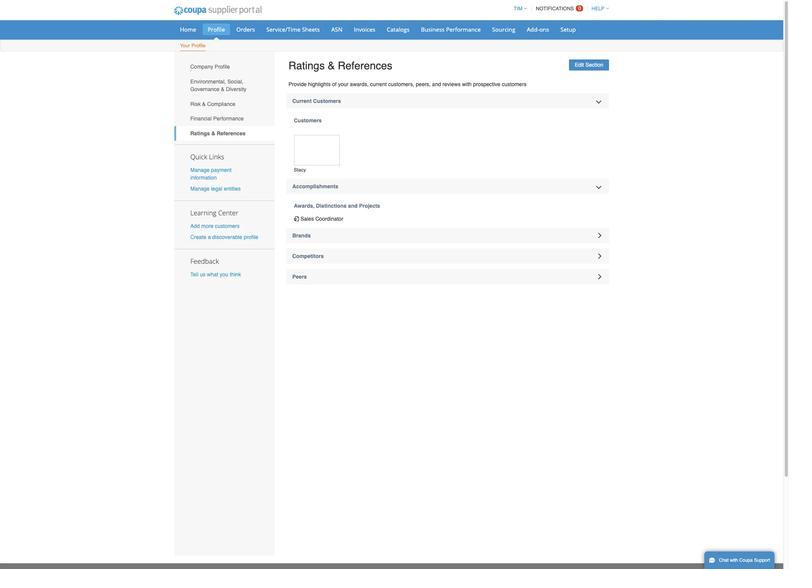 Task type: locate. For each thing, give the bounding box(es) containing it.
service/time
[[266, 26, 301, 33]]

profile down coupa supplier portal image
[[208, 26, 225, 33]]

business performance
[[421, 26, 481, 33]]

with right the reviews at the top right
[[462, 81, 472, 87]]

ratings
[[289, 60, 325, 72], [190, 130, 210, 137]]

performance up ratings & references link
[[213, 116, 244, 122]]

0 vertical spatial performance
[[446, 26, 481, 33]]

1 vertical spatial customers
[[294, 117, 322, 123]]

0 vertical spatial ratings & references
[[289, 60, 393, 72]]

invoices link
[[349, 24, 380, 35]]

1 horizontal spatial and
[[432, 81, 441, 87]]

1 vertical spatial with
[[730, 558, 738, 564]]

ratings up provide
[[289, 60, 325, 72]]

catalogs link
[[382, 24, 415, 35]]

edit
[[575, 62, 584, 68]]

& inside environmental, social, governance & diversity
[[221, 86, 225, 92]]

0 vertical spatial and
[[432, 81, 441, 87]]

manage
[[190, 167, 210, 173], [190, 186, 210, 192]]

awards,
[[350, 81, 369, 87]]

and right peers,
[[432, 81, 441, 87]]

0 vertical spatial with
[[462, 81, 472, 87]]

references up awards,
[[338, 60, 393, 72]]

profile right your
[[191, 43, 206, 48]]

more
[[201, 223, 214, 229]]

sourcing link
[[487, 24, 521, 35]]

business performance link
[[416, 24, 486, 35]]

and
[[432, 81, 441, 87], [348, 203, 358, 209]]

of
[[332, 81, 337, 87]]

chat with coupa support button
[[705, 552, 775, 570]]

0 horizontal spatial performance
[[213, 116, 244, 122]]

center
[[218, 208, 238, 217]]

current customers
[[292, 98, 341, 104]]

coordinator
[[315, 216, 343, 222]]

add more customers link
[[190, 223, 240, 229]]

ratings & references up your
[[289, 60, 393, 72]]

1 horizontal spatial references
[[338, 60, 393, 72]]

setup link
[[556, 24, 581, 35]]

& inside "link"
[[202, 101, 206, 107]]

your profile
[[180, 43, 206, 48]]

profile up the 'environmental, social, governance & diversity' link
[[215, 64, 230, 70]]

peers heading
[[286, 269, 609, 285]]

1 horizontal spatial with
[[730, 558, 738, 564]]

1 horizontal spatial ratings
[[289, 60, 325, 72]]

asn
[[331, 26, 343, 33]]

2 vertical spatial profile
[[215, 64, 230, 70]]

1 vertical spatial ratings
[[190, 130, 210, 137]]

ratings & references down financial performance
[[190, 130, 246, 137]]

1 vertical spatial manage
[[190, 186, 210, 192]]

coupa supplier portal image
[[169, 1, 267, 20]]

1 manage from the top
[[190, 167, 210, 173]]

customers down of
[[313, 98, 341, 104]]

navigation
[[511, 1, 609, 16]]

0 vertical spatial ratings
[[289, 60, 325, 72]]

add-ons
[[527, 26, 549, 33]]

current customers heading
[[286, 93, 609, 109]]

& left diversity
[[221, 86, 225, 92]]

0 horizontal spatial references
[[217, 130, 246, 137]]

learning center
[[190, 208, 238, 217]]

& right risk
[[202, 101, 206, 107]]

0 vertical spatial manage
[[190, 167, 210, 173]]

1 vertical spatial performance
[[213, 116, 244, 122]]

customers down current
[[294, 117, 322, 123]]

1 horizontal spatial performance
[[446, 26, 481, 33]]

& down financial performance
[[211, 130, 215, 137]]

1 vertical spatial profile
[[191, 43, 206, 48]]

& up of
[[328, 60, 335, 72]]

manage for manage payment information
[[190, 167, 210, 173]]

0 vertical spatial profile
[[208, 26, 225, 33]]

customers up discoverable on the left
[[215, 223, 240, 229]]

help link
[[588, 6, 609, 11]]

with
[[462, 81, 472, 87], [730, 558, 738, 564]]

peers
[[292, 274, 307, 280]]

performance for business performance
[[446, 26, 481, 33]]

0 vertical spatial customers
[[313, 98, 341, 104]]

profile for company profile
[[215, 64, 230, 70]]

discoverable
[[212, 234, 242, 240]]

tell
[[190, 272, 198, 278]]

risk & compliance
[[190, 101, 235, 107]]

sales
[[301, 216, 314, 222]]

home
[[180, 26, 196, 33]]

references down financial performance link
[[217, 130, 246, 137]]

manage up information at the left top
[[190, 167, 210, 173]]

catalogs
[[387, 26, 410, 33]]

performance right business
[[446, 26, 481, 33]]

tell us what you think
[[190, 272, 241, 278]]

financial performance link
[[174, 111, 275, 126]]

prospective
[[473, 81, 501, 87]]

&
[[328, 60, 335, 72], [221, 86, 225, 92], [202, 101, 206, 107], [211, 130, 215, 137]]

ratings down the financial on the left top
[[190, 130, 210, 137]]

with right chat
[[730, 558, 738, 564]]

projects
[[359, 203, 380, 209]]

and left projects
[[348, 203, 358, 209]]

accomplishments heading
[[286, 179, 609, 194]]

ratings & references link
[[174, 126, 275, 141]]

with inside button
[[730, 558, 738, 564]]

manage for manage legal entities
[[190, 186, 210, 192]]

brands
[[292, 233, 311, 239]]

customers inside dropdown button
[[313, 98, 341, 104]]

ons
[[540, 26, 549, 33]]

edit section link
[[569, 60, 609, 70]]

social,
[[227, 79, 244, 85]]

1 vertical spatial customers
[[215, 223, 240, 229]]

0 horizontal spatial ratings & references
[[190, 130, 246, 137]]

1 horizontal spatial customers
[[502, 81, 527, 87]]

performance for financial performance
[[213, 116, 244, 122]]

asn link
[[326, 24, 347, 35]]

stacy
[[294, 167, 306, 173]]

2 manage from the top
[[190, 186, 210, 192]]

ratings & references
[[289, 60, 393, 72], [190, 130, 246, 137]]

1 vertical spatial references
[[217, 130, 246, 137]]

0 vertical spatial customers
[[502, 81, 527, 87]]

manage inside manage payment information
[[190, 167, 210, 173]]

manage down information at the left top
[[190, 186, 210, 192]]

references
[[338, 60, 393, 72], [217, 130, 246, 137]]

sourcing
[[492, 26, 516, 33]]

performance
[[446, 26, 481, 33], [213, 116, 244, 122]]

orders
[[236, 26, 255, 33]]

tell us what you think button
[[190, 271, 241, 279]]

0 horizontal spatial and
[[348, 203, 358, 209]]

manage payment information link
[[190, 167, 232, 181]]

provide
[[289, 81, 307, 87]]

1 vertical spatial and
[[348, 203, 358, 209]]

customers right prospective on the top of the page
[[502, 81, 527, 87]]

learning
[[190, 208, 216, 217]]

customers
[[313, 98, 341, 104], [294, 117, 322, 123]]



Task type: describe. For each thing, give the bounding box(es) containing it.
a
[[208, 234, 211, 240]]

0
[[578, 5, 581, 11]]

orders link
[[232, 24, 260, 35]]

profile
[[244, 234, 258, 240]]

peers,
[[416, 81, 431, 87]]

what
[[207, 272, 218, 278]]

setup
[[561, 26, 576, 33]]

home link
[[175, 24, 201, 35]]

think
[[230, 272, 241, 278]]

manage payment information
[[190, 167, 232, 181]]

compliance
[[207, 101, 235, 107]]

create
[[190, 234, 206, 240]]

add more customers
[[190, 223, 240, 229]]

profile link
[[203, 24, 230, 35]]

your
[[180, 43, 190, 48]]

manage legal entities
[[190, 186, 241, 192]]

company
[[190, 64, 213, 70]]

peers button
[[286, 269, 609, 285]]

add-
[[527, 26, 540, 33]]

manage legal entities link
[[190, 186, 241, 192]]

add
[[190, 223, 200, 229]]

environmental, social, governance & diversity
[[190, 79, 246, 92]]

0 horizontal spatial customers
[[215, 223, 240, 229]]

brands heading
[[286, 228, 609, 244]]

highlights
[[308, 81, 331, 87]]

help
[[592, 6, 605, 11]]

sheets
[[302, 26, 320, 33]]

environmental,
[[190, 79, 226, 85]]

edit section
[[575, 62, 604, 68]]

provide highlights of your awards, current customers, peers, and reviews with prospective customers
[[289, 81, 527, 87]]

current customers button
[[286, 93, 609, 109]]

support
[[754, 558, 770, 564]]

information
[[190, 175, 217, 181]]

chat with coupa support
[[719, 558, 770, 564]]

service/time sheets link
[[262, 24, 325, 35]]

0 horizontal spatial ratings
[[190, 130, 210, 137]]

links
[[209, 152, 224, 161]]

competitors
[[292, 253, 324, 260]]

risk & compliance link
[[174, 97, 275, 111]]

create a discoverable profile link
[[190, 234, 258, 240]]

customers,
[[388, 81, 414, 87]]

create a discoverable profile
[[190, 234, 258, 240]]

invoices
[[354, 26, 376, 33]]

sales coordinator
[[301, 216, 343, 222]]

quick
[[190, 152, 207, 161]]

diversity
[[226, 86, 246, 92]]

service/time sheets
[[266, 26, 320, 33]]

tim link
[[511, 6, 527, 11]]

competitors button
[[286, 249, 609, 264]]

competitors heading
[[286, 249, 609, 264]]

your profile link
[[180, 41, 206, 51]]

profile for your profile
[[191, 43, 206, 48]]

tim
[[514, 6, 523, 11]]

accomplishments button
[[286, 179, 609, 194]]

current
[[292, 98, 312, 104]]

accomplishments
[[292, 184, 338, 190]]

awards, distinctions and projects
[[294, 203, 380, 209]]

business
[[421, 26, 445, 33]]

risk
[[190, 101, 201, 107]]

company profile link
[[174, 60, 275, 74]]

add-ons link
[[522, 24, 554, 35]]

brands button
[[286, 228, 609, 244]]

your
[[338, 81, 349, 87]]

chat
[[719, 558, 729, 564]]

section
[[586, 62, 604, 68]]

coupa
[[740, 558, 753, 564]]

quick links
[[190, 152, 224, 161]]

stacy image
[[294, 135, 340, 166]]

0 horizontal spatial with
[[462, 81, 472, 87]]

1 horizontal spatial ratings & references
[[289, 60, 393, 72]]

reviews
[[443, 81, 461, 87]]

awards,
[[294, 203, 315, 209]]

notifications
[[536, 6, 574, 11]]

company profile
[[190, 64, 230, 70]]

navigation containing notifications 0
[[511, 1, 609, 16]]

entities
[[224, 186, 241, 192]]

environmental, social, governance & diversity link
[[174, 74, 275, 97]]

feedback
[[190, 257, 219, 266]]

legal
[[211, 186, 222, 192]]

financial performance
[[190, 116, 244, 122]]

0 vertical spatial references
[[338, 60, 393, 72]]

1 vertical spatial ratings & references
[[190, 130, 246, 137]]

current
[[370, 81, 387, 87]]



Task type: vqa. For each thing, say whether or not it's contained in the screenshot.
'Center'
yes



